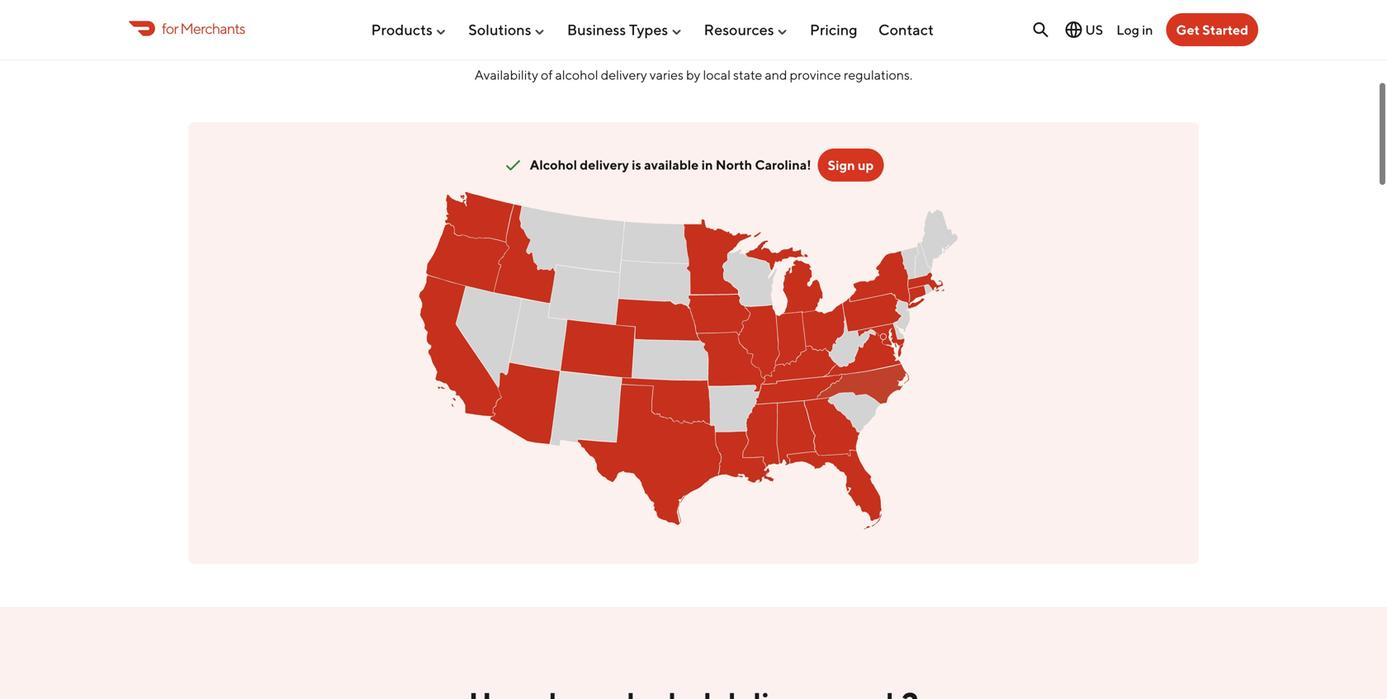 Task type: describe. For each thing, give the bounding box(es) containing it.
we're
[[583, 19, 666, 54]]

check mark image
[[504, 155, 523, 175]]

0 vertical spatial delivery
[[601, 67, 647, 83]]

0 vertical spatial available
[[672, 19, 795, 54]]

is
[[632, 157, 642, 173]]

get
[[1177, 22, 1200, 38]]

you
[[869, 19, 920, 54]]

resources link
[[704, 14, 789, 45]]

cheers!
[[468, 19, 577, 54]]

availability of alcohol delivery varies by local state and province regulations.
[[475, 67, 913, 83]]

and
[[765, 67, 788, 83]]

types
[[629, 21, 669, 39]]

business types link
[[567, 14, 683, 45]]

carolina
[[755, 157, 807, 173]]

province
[[790, 67, 842, 83]]

merchants
[[180, 19, 245, 37]]

by
[[686, 67, 701, 83]]

products link
[[371, 14, 448, 45]]

resources
[[704, 21, 775, 39]]

started
[[1203, 22, 1249, 38]]

of
[[541, 67, 553, 83]]

solutions
[[469, 21, 532, 39]]

get started button
[[1167, 13, 1259, 46]]

products
[[371, 21, 433, 39]]

local
[[703, 67, 731, 83]]

alcohol
[[556, 67, 599, 83]]

for
[[162, 19, 178, 37]]

us
[[1086, 22, 1104, 38]]



Task type: vqa. For each thing, say whether or not it's contained in the screenshot.
ready?
no



Task type: locate. For each thing, give the bounding box(es) containing it.
alcohol
[[530, 157, 577, 173]]

get started
[[1177, 22, 1249, 38]]

regulations.
[[844, 67, 913, 83]]

for merchants
[[162, 19, 245, 37]]

available right is
[[644, 157, 699, 173]]

0 horizontal spatial in
[[702, 157, 713, 173]]

solutions link
[[469, 14, 547, 45]]

in
[[1143, 22, 1154, 37], [702, 157, 713, 173]]

log in
[[1117, 22, 1154, 37]]

contact
[[879, 21, 934, 39]]

!
[[807, 157, 812, 173]]

sign
[[828, 157, 856, 173]]

globe line image
[[1064, 20, 1084, 40]]

sign up button
[[818, 149, 884, 182]]

1 vertical spatial delivery
[[580, 157, 629, 173]]

0 vertical spatial in
[[1143, 22, 1154, 37]]

delivery
[[601, 67, 647, 83], [580, 157, 629, 173]]

1 vertical spatial available
[[644, 157, 699, 173]]

available
[[672, 19, 795, 54], [644, 157, 699, 173]]

in right log
[[1143, 22, 1154, 37]]

north
[[716, 157, 753, 173]]

pricing
[[810, 21, 858, 39]]

delivery down the we're
[[601, 67, 647, 83]]

business
[[567, 21, 626, 39]]

cheers! we're available near you
[[468, 19, 920, 54]]

for merchants link
[[129, 17, 245, 39]]

varies
[[650, 67, 684, 83]]

1 horizontal spatial in
[[1143, 22, 1154, 37]]

pricing link
[[810, 14, 858, 45]]

availability
[[475, 67, 539, 83]]

log in link
[[1117, 22, 1154, 37]]

sign up
[[828, 157, 874, 173]]

business types
[[567, 21, 669, 39]]

state
[[734, 67, 763, 83]]

alcohol delivery is available in north carolina !
[[530, 157, 812, 173]]

contact link
[[879, 14, 934, 45]]

delivery left is
[[580, 157, 629, 173]]

up
[[858, 157, 874, 173]]

in left north
[[702, 157, 713, 173]]

log
[[1117, 22, 1140, 37]]

near
[[801, 19, 863, 54]]

available up state
[[672, 19, 795, 54]]

1 vertical spatial in
[[702, 157, 713, 173]]



